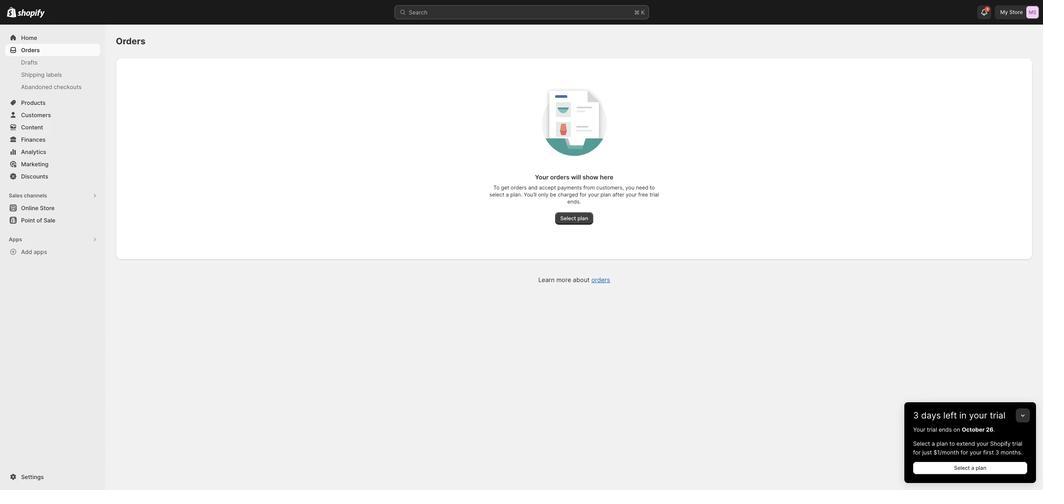 Task type: vqa. For each thing, say whether or not it's contained in the screenshot.
orders to the middle
yes



Task type: describe. For each thing, give the bounding box(es) containing it.
⌘
[[634, 9, 640, 16]]

shipping
[[21, 71, 45, 78]]

abandoned
[[21, 83, 52, 90]]

sales channels
[[9, 192, 47, 199]]

orders link
[[591, 276, 610, 284]]

add
[[21, 248, 32, 255]]

26
[[986, 426, 993, 433]]

after
[[613, 191, 624, 198]]

point of sale link
[[5, 214, 100, 226]]

ends.
[[567, 198, 581, 205]]

settings link
[[5, 471, 100, 483]]

channels
[[24, 192, 47, 199]]

.
[[993, 426, 995, 433]]

plan inside your orders will show here to get orders and accept payments from customers, you need to select a plan. you'll only be charged for your plan after your free trial ends.
[[601, 191, 611, 198]]

plan.
[[510, 191, 522, 198]]

your trial ends on october 26 .
[[913, 426, 995, 433]]

3 days left in your trial
[[913, 410, 1006, 421]]

1 horizontal spatial for
[[913, 449, 921, 456]]

to
[[493, 184, 500, 191]]

plan down first on the bottom right
[[976, 465, 986, 471]]

search
[[409, 9, 428, 16]]

more
[[556, 276, 571, 284]]

$1/month
[[934, 449, 959, 456]]

select plan link
[[555, 212, 593, 225]]

a for select a plan to extend your shopify trial for just $1/month for your first 3 months.
[[932, 440, 935, 447]]

1
[[987, 7, 989, 11]]

will
[[571, 173, 581, 181]]

home link
[[5, 32, 100, 44]]

your inside dropdown button
[[969, 410, 988, 421]]

about
[[573, 276, 590, 284]]

finances
[[21, 136, 46, 143]]

0 vertical spatial orders
[[550, 173, 570, 181]]

your down you
[[626, 191, 637, 198]]

shipping labels link
[[5, 68, 100, 81]]

apps button
[[5, 233, 100, 246]]

apps
[[34, 248, 47, 255]]

ends
[[939, 426, 952, 433]]

content
[[21, 124, 43, 131]]

point of sale
[[21, 217, 55, 224]]

here
[[600, 173, 613, 181]]

1 button
[[978, 5, 992, 19]]

trial inside select a plan to extend your shopify trial for just $1/month for your first 3 months.
[[1012, 440, 1023, 447]]

sale
[[44, 217, 55, 224]]

to inside select a plan to extend your shopify trial for just $1/month for your first 3 months.
[[950, 440, 955, 447]]

trial inside your orders will show here to get orders and accept payments from customers, you need to select a plan. you'll only be charged for your plan after your free trial ends.
[[650, 191, 659, 198]]

a inside your orders will show here to get orders and accept payments from customers, you need to select a plan. you'll only be charged for your plan after your free trial ends.
[[506, 191, 509, 198]]

drafts
[[21, 59, 38, 66]]

your up first on the bottom right
[[977, 440, 989, 447]]

your left first on the bottom right
[[970, 449, 982, 456]]

analytics
[[21, 148, 46, 155]]

0 horizontal spatial orders
[[21, 47, 40, 54]]

select
[[489, 191, 504, 198]]

in
[[960, 410, 967, 421]]

on
[[954, 426, 960, 433]]

my store
[[1000, 9, 1023, 15]]

store for online store
[[40, 205, 55, 212]]

learn more about orders
[[538, 276, 610, 284]]

online store button
[[0, 202, 105, 214]]

select a plan to extend your shopify trial for just $1/month for your first 3 months.
[[913, 440, 1023, 456]]

you'll
[[524, 191, 537, 198]]

charged
[[558, 191, 578, 198]]

store for my store
[[1009, 9, 1023, 15]]

select for select plan
[[560, 215, 576, 222]]

checkouts
[[54, 83, 82, 90]]

discounts link
[[5, 170, 100, 183]]

just
[[922, 449, 932, 456]]

abandoned checkouts
[[21, 83, 82, 90]]

be
[[550, 191, 556, 198]]

drafts link
[[5, 56, 100, 68]]

first
[[983, 449, 994, 456]]

3 inside 3 days left in your trial dropdown button
[[913, 410, 919, 421]]



Task type: locate. For each thing, give the bounding box(es) containing it.
3
[[913, 410, 919, 421], [996, 449, 999, 456]]

to up $1/month
[[950, 440, 955, 447]]

select for select a plan to extend your shopify trial for just $1/month for your first 3 months.
[[913, 440, 930, 447]]

my store image
[[1026, 6, 1039, 18]]

1 vertical spatial a
[[932, 440, 935, 447]]

of
[[37, 217, 42, 224]]

days
[[921, 410, 941, 421]]

3 days left in your trial button
[[904, 402, 1036, 421]]

1 horizontal spatial to
[[950, 440, 955, 447]]

content link
[[5, 121, 100, 133]]

0 horizontal spatial your
[[535, 173, 549, 181]]

home
[[21, 34, 37, 41]]

1 vertical spatial to
[[950, 440, 955, 447]]

select
[[560, 215, 576, 222], [913, 440, 930, 447], [954, 465, 970, 471]]

get
[[501, 184, 509, 191]]

3 left days
[[913, 410, 919, 421]]

your orders will show here to get orders and accept payments from customers, you need to select a plan. you'll only be charged for your plan after your free trial ends.
[[489, 173, 659, 205]]

payments
[[558, 184, 582, 191]]

and
[[528, 184, 538, 191]]

0 horizontal spatial 3
[[913, 410, 919, 421]]

1 horizontal spatial 3
[[996, 449, 999, 456]]

1 vertical spatial your
[[913, 426, 925, 433]]

0 vertical spatial your
[[535, 173, 549, 181]]

accept
[[539, 184, 556, 191]]

3 days left in your trial element
[[904, 425, 1036, 483]]

1 horizontal spatial shopify image
[[18, 9, 45, 18]]

shopify image
[[7, 7, 16, 18], [18, 9, 45, 18]]

1 horizontal spatial store
[[1009, 9, 1023, 15]]

for
[[580, 191, 587, 198], [913, 449, 921, 456], [961, 449, 968, 456]]

1 vertical spatial 3
[[996, 449, 999, 456]]

1 horizontal spatial a
[[932, 440, 935, 447]]

abandoned checkouts link
[[5, 81, 100, 93]]

extend
[[957, 440, 975, 447]]

select up just
[[913, 440, 930, 447]]

to
[[650, 184, 655, 191], [950, 440, 955, 447]]

online store
[[21, 205, 55, 212]]

point
[[21, 217, 35, 224]]

for down extend
[[961, 449, 968, 456]]

2 horizontal spatial for
[[961, 449, 968, 456]]

1 horizontal spatial orders
[[116, 36, 145, 47]]

online store link
[[5, 202, 100, 214]]

0 vertical spatial store
[[1009, 9, 1023, 15]]

shipping labels
[[21, 71, 62, 78]]

your
[[588, 191, 599, 198], [626, 191, 637, 198], [969, 410, 988, 421], [977, 440, 989, 447], [970, 449, 982, 456]]

store right my
[[1009, 9, 1023, 15]]

1 vertical spatial select
[[913, 440, 930, 447]]

customers
[[21, 111, 51, 118]]

0 horizontal spatial orders
[[511, 184, 527, 191]]

plan inside select a plan to extend your shopify trial for just $1/month for your first 3 months.
[[937, 440, 948, 447]]

october
[[962, 426, 985, 433]]

k
[[641, 9, 645, 16]]

0 horizontal spatial shopify image
[[7, 7, 16, 18]]

your up october
[[969, 410, 988, 421]]

2 vertical spatial select
[[954, 465, 970, 471]]

settings
[[21, 474, 44, 481]]

1 vertical spatial orders
[[511, 184, 527, 191]]

a
[[506, 191, 509, 198], [932, 440, 935, 447], [971, 465, 974, 471]]

0 vertical spatial to
[[650, 184, 655, 191]]

analytics link
[[5, 146, 100, 158]]

store
[[1009, 9, 1023, 15], [40, 205, 55, 212]]

2 horizontal spatial orders
[[591, 276, 610, 284]]

select a plan link
[[913, 462, 1027, 474]]

0 horizontal spatial store
[[40, 205, 55, 212]]

0 vertical spatial select
[[560, 215, 576, 222]]

select for select a plan
[[954, 465, 970, 471]]

from
[[583, 184, 595, 191]]

plan down ends.
[[578, 215, 588, 222]]

2 vertical spatial a
[[971, 465, 974, 471]]

your up accept
[[535, 173, 549, 181]]

add apps button
[[5, 246, 100, 258]]

a inside select a plan to extend your shopify trial for just $1/month for your first 3 months.
[[932, 440, 935, 447]]

products
[[21, 99, 46, 106]]

your down days
[[913, 426, 925, 433]]

0 horizontal spatial for
[[580, 191, 587, 198]]

marketing
[[21, 161, 49, 168]]

select down select a plan to extend your shopify trial for just $1/month for your first 3 months.
[[954, 465, 970, 471]]

a for select a plan
[[971, 465, 974, 471]]

trial up '.' on the right bottom of page
[[990, 410, 1006, 421]]

a up just
[[932, 440, 935, 447]]

plan
[[601, 191, 611, 198], [578, 215, 588, 222], [937, 440, 948, 447], [976, 465, 986, 471]]

sales
[[9, 192, 23, 199]]

your for trial
[[913, 426, 925, 433]]

marketing link
[[5, 158, 100, 170]]

only
[[538, 191, 549, 198]]

products link
[[5, 97, 100, 109]]

for down from
[[580, 191, 587, 198]]

learn
[[538, 276, 555, 284]]

point of sale button
[[0, 214, 105, 226]]

store up sale
[[40, 205, 55, 212]]

you
[[625, 184, 635, 191]]

sales channels button
[[5, 190, 100, 202]]

orders up plan.
[[511, 184, 527, 191]]

3 right first on the bottom right
[[996, 449, 999, 456]]

orders right 'about'
[[591, 276, 610, 284]]

0 horizontal spatial a
[[506, 191, 509, 198]]

2 horizontal spatial select
[[954, 465, 970, 471]]

orders
[[550, 173, 570, 181], [511, 184, 527, 191], [591, 276, 610, 284]]

plan up $1/month
[[937, 440, 948, 447]]

orders
[[116, 36, 145, 47], [21, 47, 40, 54]]

for inside your orders will show here to get orders and accept payments from customers, you need to select a plan. you'll only be charged for your plan after your free trial ends.
[[580, 191, 587, 198]]

select down ends.
[[560, 215, 576, 222]]

to right the need
[[650, 184, 655, 191]]

left
[[943, 410, 957, 421]]

labels
[[46, 71, 62, 78]]

your
[[535, 173, 549, 181], [913, 426, 925, 433]]

trial up months.
[[1012, 440, 1023, 447]]

apps
[[9, 236, 22, 243]]

1 horizontal spatial orders
[[550, 173, 570, 181]]

1 horizontal spatial your
[[913, 426, 925, 433]]

need
[[636, 184, 648, 191]]

trial inside dropdown button
[[990, 410, 1006, 421]]

your down from
[[588, 191, 599, 198]]

0 horizontal spatial select
[[560, 215, 576, 222]]

trial right free on the top of page
[[650, 191, 659, 198]]

0 vertical spatial 3
[[913, 410, 919, 421]]

customers,
[[596, 184, 624, 191]]

plan down customers,
[[601, 191, 611, 198]]

add apps
[[21, 248, 47, 255]]

2 vertical spatial orders
[[591, 276, 610, 284]]

free
[[638, 191, 648, 198]]

my
[[1000, 9, 1008, 15]]

0 vertical spatial a
[[506, 191, 509, 198]]

for left just
[[913, 449, 921, 456]]

trial
[[650, 191, 659, 198], [990, 410, 1006, 421], [927, 426, 937, 433], [1012, 440, 1023, 447]]

a down 'get' at the left of page
[[506, 191, 509, 198]]

select inside select a plan to extend your shopify trial for just $1/month for your first 3 months.
[[913, 440, 930, 447]]

1 horizontal spatial select
[[913, 440, 930, 447]]

months.
[[1001, 449, 1023, 456]]

store inside button
[[40, 205, 55, 212]]

3 inside select a plan to extend your shopify trial for just $1/month for your first 3 months.
[[996, 449, 999, 456]]

select plan
[[560, 215, 588, 222]]

select a plan
[[954, 465, 986, 471]]

finances link
[[5, 133, 100, 146]]

trial left ends
[[927, 426, 937, 433]]

⌘ k
[[634, 9, 645, 16]]

orders link
[[5, 44, 100, 56]]

orders up payments
[[550, 173, 570, 181]]

shopify
[[990, 440, 1011, 447]]

0 horizontal spatial to
[[650, 184, 655, 191]]

customers link
[[5, 109, 100, 121]]

1 vertical spatial store
[[40, 205, 55, 212]]

discounts
[[21, 173, 48, 180]]

show
[[583, 173, 599, 181]]

2 horizontal spatial a
[[971, 465, 974, 471]]

a down select a plan to extend your shopify trial for just $1/month for your first 3 months.
[[971, 465, 974, 471]]

your inside your orders will show here to get orders and accept payments from customers, you need to select a plan. you'll only be charged for your plan after your free trial ends.
[[535, 173, 549, 181]]

to inside your orders will show here to get orders and accept payments from customers, you need to select a plan. you'll only be charged for your plan after your free trial ends.
[[650, 184, 655, 191]]

your for orders
[[535, 173, 549, 181]]



